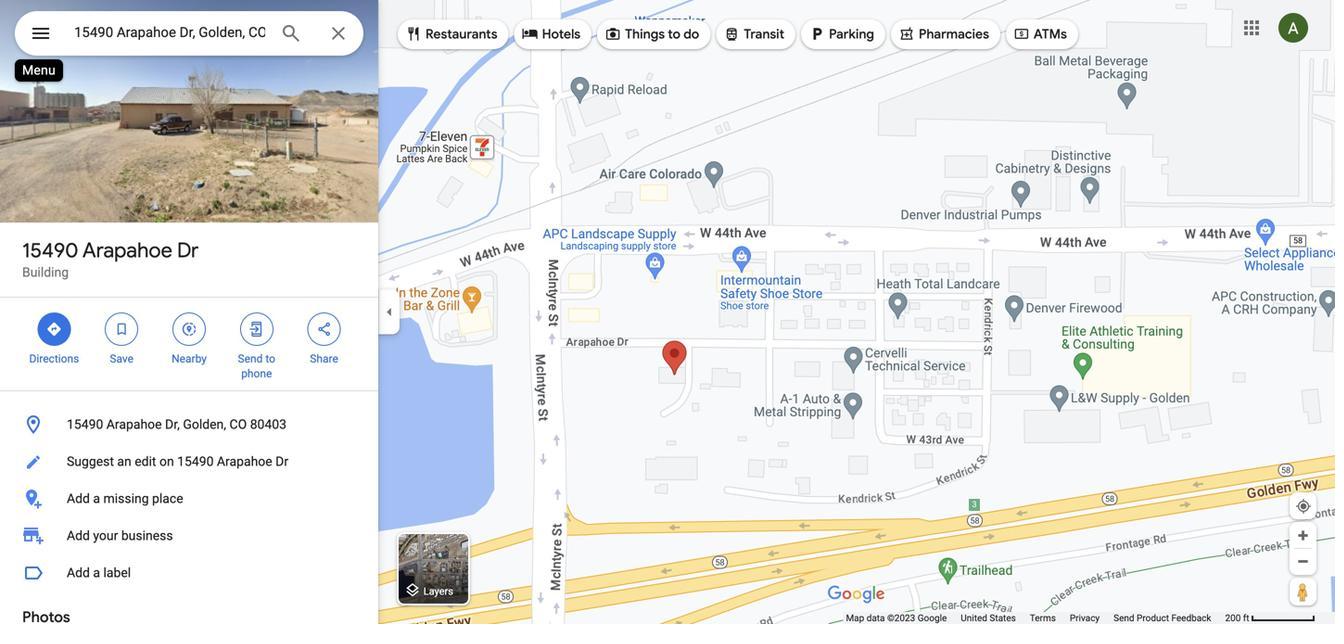 Task type: describe. For each thing, give the bounding box(es) containing it.
200
[[1226, 613, 1241, 624]]

footer inside google maps element
[[846, 612, 1226, 624]]

golden,
[[183, 417, 226, 432]]

map data ©2023 google
[[846, 613, 947, 624]]

united states
[[961, 613, 1016, 624]]


[[899, 24, 916, 44]]

an
[[117, 454, 131, 469]]

arapahoe for dr
[[82, 237, 172, 263]]

a for label
[[93, 565, 100, 581]]

your
[[93, 528, 118, 544]]

add for add your business
[[67, 528, 90, 544]]

15490 for dr
[[22, 237, 78, 263]]

to inside  things to do
[[668, 26, 681, 43]]

map
[[846, 613, 865, 624]]

privacy
[[1070, 613, 1100, 624]]


[[248, 319, 265, 340]]


[[809, 24, 826, 44]]

google maps element
[[0, 0, 1336, 624]]


[[522, 24, 539, 44]]

united
[[961, 613, 988, 624]]

add your business link
[[0, 518, 378, 555]]

atms
[[1034, 26, 1068, 43]]

 atms
[[1014, 24, 1068, 44]]

product
[[1137, 613, 1170, 624]]


[[1014, 24, 1031, 44]]

actions for 15490 arapahoe dr region
[[0, 298, 378, 391]]

add a label button
[[0, 555, 378, 592]]

feedback
[[1172, 613, 1212, 624]]

states
[[990, 613, 1016, 624]]

parking
[[829, 26, 875, 43]]

dr,
[[165, 417, 180, 432]]

missing
[[103, 491, 149, 506]]


[[316, 319, 333, 340]]

©2023
[[888, 613, 916, 624]]

15490 arapahoe dr, golden, co 80403 button
[[0, 406, 378, 443]]

google
[[918, 613, 947, 624]]

 pharmacies
[[899, 24, 990, 44]]

co
[[230, 417, 247, 432]]


[[30, 20, 52, 47]]

 button
[[15, 11, 67, 59]]

add a label
[[67, 565, 131, 581]]

transit
[[744, 26, 785, 43]]

ft
[[1244, 613, 1250, 624]]

 hotels
[[522, 24, 581, 44]]

business
[[121, 528, 173, 544]]

things
[[625, 26, 665, 43]]

suggest
[[67, 454, 114, 469]]


[[605, 24, 622, 44]]

show street view coverage image
[[1290, 578, 1317, 606]]

google account: angela cha  
(angela.cha@adept.ai) image
[[1279, 13, 1309, 43]]

zoom out image
[[1297, 555, 1311, 569]]

on
[[160, 454, 174, 469]]

 things to do
[[605, 24, 700, 44]]

terms
[[1030, 613, 1056, 624]]

edit
[[135, 454, 156, 469]]

add for add a label
[[67, 565, 90, 581]]

to inside "send to phone"
[[266, 352, 276, 365]]



Task type: locate. For each thing, give the bounding box(es) containing it.
arapahoe inside button
[[217, 454, 272, 469]]

place
[[152, 491, 183, 506]]

1 vertical spatial to
[[266, 352, 276, 365]]


[[181, 319, 198, 340]]

arapahoe inside "button"
[[106, 417, 162, 432]]

0 vertical spatial 15490
[[22, 237, 78, 263]]

add left label at the left bottom of page
[[67, 565, 90, 581]]

1 vertical spatial arapahoe
[[106, 417, 162, 432]]

add a missing place
[[67, 491, 183, 506]]

1 vertical spatial a
[[93, 565, 100, 581]]

add a missing place button
[[0, 481, 378, 518]]

add
[[67, 491, 90, 506], [67, 528, 90, 544], [67, 565, 90, 581]]

 transit
[[724, 24, 785, 44]]

label
[[103, 565, 131, 581]]

15490 arapahoe dr building
[[22, 237, 199, 280]]

15490 up suggest
[[67, 417, 103, 432]]

arapahoe for dr,
[[106, 417, 162, 432]]

united states button
[[961, 612, 1016, 624]]

a inside add a label button
[[93, 565, 100, 581]]

add for add a missing place
[[67, 491, 90, 506]]

dr down 80403
[[276, 454, 289, 469]]

1 vertical spatial add
[[67, 528, 90, 544]]

2 add from the top
[[67, 528, 90, 544]]

1 vertical spatial dr
[[276, 454, 289, 469]]

terms button
[[1030, 612, 1056, 624]]


[[46, 319, 63, 340]]

200 ft button
[[1226, 613, 1316, 624]]

15490
[[22, 237, 78, 263], [67, 417, 103, 432], [177, 454, 214, 469]]

80403
[[250, 417, 287, 432]]

arapahoe down the co on the left bottom of page
[[217, 454, 272, 469]]

arapahoe
[[82, 237, 172, 263], [106, 417, 162, 432], [217, 454, 272, 469]]

15490 inside button
[[177, 454, 214, 469]]


[[113, 319, 130, 340]]

a inside add a missing place button
[[93, 491, 100, 506]]

dr inside button
[[276, 454, 289, 469]]

send inside button
[[1114, 613, 1135, 624]]

dr up  at bottom left
[[177, 237, 199, 263]]

send left the product at the bottom of the page
[[1114, 613, 1135, 624]]

show your location image
[[1296, 498, 1313, 515]]

to left do at the top right
[[668, 26, 681, 43]]

suggest an edit on 15490 arapahoe dr
[[67, 454, 289, 469]]

send for send to phone
[[238, 352, 263, 365]]

0 vertical spatial to
[[668, 26, 681, 43]]

a for missing
[[93, 491, 100, 506]]

zoom in image
[[1297, 529, 1311, 543]]

1 vertical spatial 15490
[[67, 417, 103, 432]]

arapahoe inside 15490 arapahoe dr building
[[82, 237, 172, 263]]

send
[[238, 352, 263, 365], [1114, 613, 1135, 624]]

arapahoe up 
[[82, 237, 172, 263]]

1 horizontal spatial dr
[[276, 454, 289, 469]]

0 horizontal spatial to
[[266, 352, 276, 365]]

0 horizontal spatial dr
[[177, 237, 199, 263]]

to up phone
[[266, 352, 276, 365]]

0 vertical spatial dr
[[177, 237, 199, 263]]

1 horizontal spatial to
[[668, 26, 681, 43]]

3 add from the top
[[67, 565, 90, 581]]

1 horizontal spatial send
[[1114, 613, 1135, 624]]

2 vertical spatial 15490
[[177, 454, 214, 469]]

0 vertical spatial send
[[238, 352, 263, 365]]

send up phone
[[238, 352, 263, 365]]

send product feedback button
[[1114, 612, 1212, 624]]


[[724, 24, 741, 44]]

dr
[[177, 237, 199, 263], [276, 454, 289, 469]]

200 ft
[[1226, 613, 1250, 624]]

none field inside 15490 arapahoe dr, golden, co 80403 field
[[74, 21, 265, 44]]

 parking
[[809, 24, 875, 44]]

a left missing
[[93, 491, 100, 506]]

15490 for dr,
[[67, 417, 103, 432]]

send inside "send to phone"
[[238, 352, 263, 365]]

footer
[[846, 612, 1226, 624]]

1 a from the top
[[93, 491, 100, 506]]

add down suggest
[[67, 491, 90, 506]]

building
[[22, 265, 69, 280]]

15490 inside "button"
[[67, 417, 103, 432]]

 restaurants
[[405, 24, 498, 44]]

phone
[[241, 367, 272, 380]]

share
[[310, 352, 338, 365]]

arapahoe left "dr,"
[[106, 417, 162, 432]]

hotels
[[542, 26, 581, 43]]


[[405, 24, 422, 44]]

a left label at the left bottom of page
[[93, 565, 100, 581]]

2 vertical spatial arapahoe
[[217, 454, 272, 469]]

footer containing map data ©2023 google
[[846, 612, 1226, 624]]

restaurants
[[426, 26, 498, 43]]

15490 up building
[[22, 237, 78, 263]]

pharmacies
[[919, 26, 990, 43]]

send for send product feedback
[[1114, 613, 1135, 624]]

nearby
[[172, 352, 207, 365]]

15490 arapahoe dr main content
[[0, 0, 378, 624]]

0 vertical spatial add
[[67, 491, 90, 506]]

 search field
[[15, 11, 364, 59]]

15490 Arapahoe Dr, Golden, CO 80403 field
[[15, 11, 364, 56]]

directions
[[29, 352, 79, 365]]

suggest an edit on 15490 arapahoe dr button
[[0, 443, 378, 481]]

do
[[684, 26, 700, 43]]

a
[[93, 491, 100, 506], [93, 565, 100, 581]]

15490 arapahoe dr, golden, co 80403
[[67, 417, 287, 432]]

15490 right on
[[177, 454, 214, 469]]

2 a from the top
[[93, 565, 100, 581]]

dr inside 15490 arapahoe dr building
[[177, 237, 199, 263]]

collapse side panel image
[[379, 302, 400, 322]]

0 vertical spatial a
[[93, 491, 100, 506]]

0 horizontal spatial send
[[238, 352, 263, 365]]

add left your
[[67, 528, 90, 544]]

1 add from the top
[[67, 491, 90, 506]]

layers
[[424, 586, 454, 597]]

15490 inside 15490 arapahoe dr building
[[22, 237, 78, 263]]

save
[[110, 352, 134, 365]]

send to phone
[[238, 352, 276, 380]]

1 vertical spatial send
[[1114, 613, 1135, 624]]

None field
[[74, 21, 265, 44]]

0 vertical spatial arapahoe
[[82, 237, 172, 263]]

send product feedback
[[1114, 613, 1212, 624]]

add your business
[[67, 528, 173, 544]]

to
[[668, 26, 681, 43], [266, 352, 276, 365]]

privacy button
[[1070, 612, 1100, 624]]

2 vertical spatial add
[[67, 565, 90, 581]]

data
[[867, 613, 885, 624]]



Task type: vqa. For each thing, say whether or not it's contained in the screenshot.


